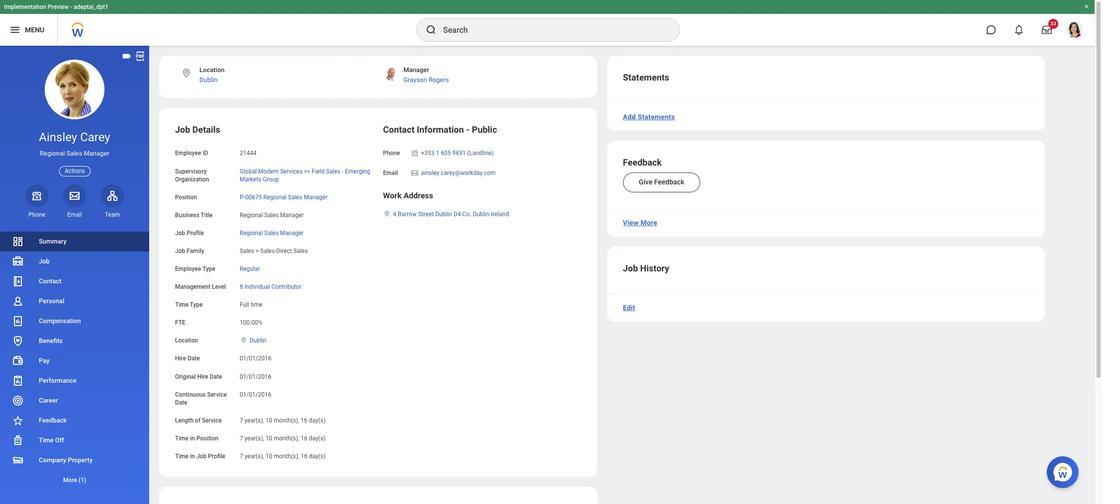Task type: describe. For each thing, give the bounding box(es) containing it.
sales left >
[[240, 248, 254, 255]]

7 for time in job profile
[[240, 453, 243, 460]]

contributor
[[272, 284, 301, 291]]

mail image inside popup button
[[69, 190, 81, 202]]

+353 1 605 9831 (landline)
[[421, 150, 494, 157]]

time for time in position
[[175, 435, 189, 442]]

email button
[[63, 184, 86, 219]]

time in job profile element
[[240, 447, 326, 461]]

8
[[240, 284, 243, 291]]

hire date element
[[240, 349, 272, 363]]

type for time type
[[190, 302, 203, 309]]

performance
[[39, 377, 77, 385]]

phone button
[[25, 184, 48, 219]]

view more button
[[619, 213, 661, 233]]

regional sales manager inside navigation pane region
[[40, 150, 109, 157]]

job profile
[[175, 230, 204, 237]]

job down time in position
[[196, 453, 207, 460]]

>>
[[304, 168, 310, 175]]

implementation preview -   adeptai_dpt1
[[4, 3, 108, 10]]

p-
[[240, 194, 245, 201]]

modern
[[258, 168, 279, 175]]

service inside continuous service date
[[207, 391, 227, 398]]

team
[[105, 211, 120, 218]]

manager inside manager grayson rogers
[[404, 66, 429, 74]]

+353 1 605 9831 (landline) link
[[421, 148, 494, 157]]

1 horizontal spatial profile
[[208, 453, 225, 460]]

month(s), for length of service
[[274, 417, 299, 424]]

1 vertical spatial position
[[196, 435, 218, 442]]

original
[[175, 373, 196, 380]]

services
[[280, 168, 303, 175]]

0 vertical spatial position
[[175, 194, 197, 201]]

employee for employee type
[[175, 266, 201, 273]]

contact information - public group
[[383, 124, 581, 218]]

contact for contact information - public
[[383, 125, 415, 135]]

regular
[[240, 266, 260, 273]]

direct
[[276, 248, 292, 255]]

field
[[312, 168, 325, 175]]

preview
[[48, 3, 69, 10]]

employee for employee id
[[175, 150, 201, 157]]

in for job
[[190, 453, 195, 460]]

career
[[39, 397, 58, 404]]

hire date
[[175, 355, 200, 362]]

job family
[[175, 248, 204, 255]]

16 for time in position
[[301, 435, 308, 442]]

ainsley
[[39, 130, 77, 144]]

ainsley carey
[[39, 130, 110, 144]]

01/01/2016 for original hire date
[[240, 373, 272, 380]]

email inside popup button
[[67, 211, 82, 218]]

contact link
[[0, 272, 149, 292]]

notifications large image
[[1014, 25, 1024, 35]]

job for job
[[39, 258, 50, 265]]

view printable version (pdf) image
[[135, 51, 146, 62]]

business title element
[[240, 206, 304, 219]]

job history
[[623, 263, 670, 274]]

continuous service date
[[175, 391, 227, 406]]

d4
[[454, 211, 461, 218]]

summary link
[[0, 232, 149, 252]]

phone image inside contact information - public group
[[410, 149, 419, 157]]

contact information - public button
[[383, 125, 497, 135]]

time in job profile
[[175, 453, 225, 460]]

summary image
[[12, 236, 24, 248]]

sales inside global modern services >> field sales - emerging markets group
[[326, 168, 341, 175]]

regional sales manager link
[[240, 228, 304, 237]]

manager down global modern services >> field sales - emerging markets group
[[304, 194, 327, 201]]

sales > sales-direct sales
[[240, 248, 308, 255]]

mail image inside contact information - public group
[[410, 169, 419, 177]]

100.00%
[[240, 320, 262, 326]]

co.
[[462, 211, 471, 218]]

off
[[55, 437, 64, 444]]

markets
[[240, 176, 261, 183]]

regional sales manager for regional sales manager link
[[240, 230, 304, 237]]

career link
[[0, 391, 149, 411]]

give
[[639, 178, 653, 186]]

grayson
[[404, 76, 427, 84]]

fte element
[[240, 314, 262, 327]]

full
[[240, 302, 249, 309]]

group
[[263, 176, 279, 183]]

day(s) for time in job profile
[[309, 453, 326, 460]]

01/01/2016 for continuous service date
[[240, 391, 272, 398]]

compensation image
[[12, 315, 24, 327]]

information
[[417, 125, 464, 135]]

organization
[[175, 176, 209, 183]]

month(s), for time in position
[[274, 435, 299, 442]]

edit
[[623, 304, 636, 312]]

actions button
[[59, 166, 90, 176]]

feedback image
[[12, 415, 24, 427]]

job details group
[[175, 124, 373, 461]]

1 vertical spatial hire
[[197, 373, 208, 380]]

tag image
[[121, 51, 132, 62]]

(1)
[[78, 477, 86, 484]]

contact image
[[12, 276, 24, 288]]

7 for length of service
[[240, 417, 243, 424]]

year(s), for time in position
[[245, 435, 264, 442]]

of
[[195, 417, 201, 424]]

benefits image
[[12, 335, 24, 347]]

give feedback button
[[623, 173, 700, 193]]

location for location dublin
[[199, 66, 225, 74]]

sales-
[[260, 248, 276, 255]]

team link
[[101, 184, 124, 219]]

supervisory
[[175, 168, 207, 175]]

benefits link
[[0, 331, 149, 351]]

8 individual contributor
[[240, 284, 301, 291]]

public
[[472, 125, 497, 135]]

feedback link
[[0, 411, 149, 431]]

(landline)
[[467, 150, 494, 157]]

work
[[383, 191, 402, 200]]

7 year(s), 10 month(s), 16 day(s) for time in position
[[240, 435, 326, 442]]

location image for location
[[240, 337, 248, 344]]

level
[[212, 284, 226, 291]]

time off
[[39, 437, 64, 444]]

Search Workday  search field
[[443, 19, 659, 41]]

regional inside business title element
[[240, 212, 263, 219]]

year(s), for time in job profile
[[245, 453, 264, 460]]

more inside dropdown button
[[63, 477, 77, 484]]

more (1) button
[[0, 471, 149, 491]]

original hire date element
[[240, 367, 272, 381]]

business title
[[175, 212, 213, 219]]

day(s) for time in position
[[309, 435, 326, 442]]

menu
[[25, 26, 44, 34]]

view
[[623, 219, 639, 227]]

company property image
[[12, 455, 24, 467]]

barrow
[[398, 211, 417, 218]]

property
[[68, 457, 93, 464]]

feedback inside button
[[654, 178, 685, 186]]

time in position
[[175, 435, 218, 442]]

location dublin
[[199, 66, 225, 84]]

time for time in job profile
[[175, 453, 189, 460]]

street
[[418, 211, 434, 218]]

job link
[[0, 252, 149, 272]]

regular link
[[240, 264, 260, 273]]



Task type: locate. For each thing, give the bounding box(es) containing it.
0 vertical spatial statements
[[623, 72, 670, 83]]

more (1) button
[[0, 475, 149, 487]]

length of service element
[[240, 411, 326, 425]]

time down length
[[175, 435, 189, 442]]

1 vertical spatial mail image
[[69, 190, 81, 202]]

1 vertical spatial day(s)
[[309, 435, 326, 442]]

0 vertical spatial service
[[207, 391, 227, 398]]

10 for time in job profile
[[266, 453, 272, 460]]

job details button
[[175, 125, 220, 135]]

phone image inside popup button
[[30, 190, 44, 202]]

location image inside contact information - public group
[[383, 210, 391, 217]]

id
[[203, 150, 208, 157]]

job down summary
[[39, 258, 50, 265]]

1 vertical spatial 7
[[240, 435, 243, 442]]

adeptai_dpt1
[[74, 3, 108, 10]]

7 inside 'length of service' element
[[240, 417, 243, 424]]

1 horizontal spatial dublin link
[[250, 335, 266, 344]]

16 up time in job profile element
[[301, 435, 308, 442]]

day(s) inside 'length of service' element
[[309, 417, 326, 424]]

7 inside time in job profile element
[[240, 453, 243, 460]]

job for job details
[[175, 125, 190, 135]]

month(s), down time in position element
[[274, 453, 299, 460]]

2 vertical spatial 10
[[266, 453, 272, 460]]

3 day(s) from the top
[[309, 453, 326, 460]]

job for job family
[[175, 248, 185, 255]]

2 vertical spatial 16
[[301, 453, 308, 460]]

location image down '100.00%'
[[240, 337, 248, 344]]

give feedback
[[639, 178, 685, 186]]

regional up >
[[240, 230, 263, 237]]

month(s), for time in job profile
[[274, 453, 299, 460]]

in for position
[[190, 435, 195, 442]]

2 horizontal spatial -
[[466, 125, 470, 135]]

1 horizontal spatial location
[[199, 66, 225, 74]]

add
[[623, 113, 636, 121]]

in down length of service
[[190, 435, 195, 442]]

10 inside 'length of service' element
[[266, 417, 272, 424]]

statements up add statements
[[623, 72, 670, 83]]

mail image up address
[[410, 169, 419, 177]]

p-00675 regional sales manager
[[240, 194, 327, 201]]

more left (1) on the left bottom of page
[[63, 477, 77, 484]]

3 01/01/2016 from the top
[[240, 391, 272, 398]]

statements right add
[[638, 113, 675, 121]]

location inside job details group
[[175, 337, 198, 344]]

0 horizontal spatial hire
[[175, 355, 186, 362]]

management
[[175, 284, 210, 291]]

2 in from the top
[[190, 453, 195, 460]]

job left family
[[175, 248, 185, 255]]

0 vertical spatial phone image
[[410, 149, 419, 157]]

1 01/01/2016 from the top
[[240, 355, 272, 362]]

profile down time in position
[[208, 453, 225, 460]]

location image for work address
[[383, 210, 391, 217]]

implementation
[[4, 3, 46, 10]]

list containing summary
[[0, 232, 149, 491]]

date for hire
[[210, 373, 222, 380]]

details
[[192, 125, 220, 135]]

job inside navigation pane region
[[39, 258, 50, 265]]

day(s) inside time in position element
[[309, 435, 326, 442]]

16 inside 'length of service' element
[[301, 417, 308, 424]]

1 vertical spatial year(s),
[[245, 435, 264, 442]]

0 vertical spatial 10
[[266, 417, 272, 424]]

0 vertical spatial 7
[[240, 417, 243, 424]]

0 vertical spatial feedback
[[623, 157, 662, 168]]

16 inside time in job profile element
[[301, 453, 308, 460]]

2 vertical spatial year(s),
[[245, 453, 264, 460]]

1 vertical spatial service
[[202, 417, 222, 424]]

dublin inside job details group
[[250, 337, 266, 344]]

1 in from the top
[[190, 435, 195, 442]]

job for job profile
[[175, 230, 185, 237]]

2 vertical spatial regional sales manager
[[240, 230, 304, 237]]

01/01/2016 up continuous service date element
[[240, 373, 272, 380]]

add statements
[[623, 113, 675, 121]]

fte
[[175, 320, 185, 326]]

7 right time in job profile
[[240, 453, 243, 460]]

0 horizontal spatial email
[[67, 211, 82, 218]]

0 horizontal spatial -
[[70, 3, 72, 10]]

sales right direct
[[294, 248, 308, 255]]

2 7 year(s), 10 month(s), 16 day(s) from the top
[[240, 435, 326, 442]]

feedback up 'time off'
[[39, 417, 67, 424]]

- for public
[[466, 125, 470, 135]]

0 vertical spatial hire
[[175, 355, 186, 362]]

time type
[[175, 302, 203, 309]]

0 vertical spatial day(s)
[[309, 417, 326, 424]]

3 16 from the top
[[301, 453, 308, 460]]

job left details
[[175, 125, 190, 135]]

more inside "button"
[[641, 219, 657, 227]]

phone up summary
[[28, 211, 45, 218]]

date up continuous service date
[[210, 373, 222, 380]]

16 for time in job profile
[[301, 453, 308, 460]]

in
[[190, 435, 195, 442], [190, 453, 195, 460]]

performance image
[[12, 375, 24, 387]]

actions
[[65, 167, 85, 174]]

feedback up give
[[623, 157, 662, 168]]

0 vertical spatial in
[[190, 435, 195, 442]]

view team image
[[106, 190, 118, 202]]

date inside continuous service date
[[175, 399, 187, 406]]

0 vertical spatial dublin link
[[199, 76, 218, 84]]

management level
[[175, 284, 226, 291]]

menu banner
[[0, 0, 1095, 46]]

year(s), inside time in position element
[[245, 435, 264, 442]]

feedback right give
[[654, 178, 685, 186]]

0 vertical spatial location image
[[181, 68, 192, 79]]

2 vertical spatial 01/01/2016
[[240, 391, 272, 398]]

month(s),
[[274, 417, 299, 424], [274, 435, 299, 442], [274, 453, 299, 460]]

0 horizontal spatial location
[[175, 337, 198, 344]]

title
[[201, 212, 213, 219]]

location for location
[[175, 337, 198, 344]]

location image left 4
[[383, 210, 391, 217]]

1 vertical spatial feedback
[[654, 178, 685, 186]]

job
[[175, 125, 190, 135], [175, 230, 185, 237], [175, 248, 185, 255], [39, 258, 50, 265], [623, 263, 638, 274], [196, 453, 207, 460]]

position up time in job profile
[[196, 435, 218, 442]]

33 button
[[1036, 19, 1059, 41]]

4 barrow street dublin d4 co. dublin ireland link
[[393, 209, 509, 218]]

0 vertical spatial month(s),
[[274, 417, 299, 424]]

phone image up phone ainsley carey element
[[30, 190, 44, 202]]

0 vertical spatial more
[[641, 219, 657, 227]]

time in position element
[[240, 429, 326, 443]]

year(s), inside time in job profile element
[[245, 453, 264, 460]]

profile logan mcneil image
[[1067, 22, 1083, 40]]

statements inside button
[[638, 113, 675, 121]]

- inside global modern services >> field sales - emerging markets group
[[342, 168, 344, 175]]

location image
[[181, 68, 192, 79], [383, 210, 391, 217], [240, 337, 248, 344]]

3 year(s), from the top
[[245, 453, 264, 460]]

01/01/2016 for hire date
[[240, 355, 272, 362]]

1 vertical spatial profile
[[208, 453, 225, 460]]

time up "fte"
[[175, 302, 189, 309]]

job family element
[[240, 242, 308, 255]]

contact for contact
[[39, 278, 61, 285]]

phone image left +353
[[410, 149, 419, 157]]

month(s), up time in job profile element
[[274, 435, 299, 442]]

regional
[[40, 150, 65, 157], [263, 194, 286, 201], [240, 212, 263, 219], [240, 230, 263, 237]]

email up summary link
[[67, 211, 82, 218]]

1 vertical spatial email
[[67, 211, 82, 218]]

1 vertical spatial 7 year(s), 10 month(s), 16 day(s)
[[240, 435, 326, 442]]

1 16 from the top
[[301, 417, 308, 424]]

>
[[256, 248, 259, 255]]

compensation link
[[0, 311, 149, 331]]

2 vertical spatial date
[[175, 399, 187, 406]]

phone inside contact information - public group
[[383, 150, 400, 157]]

grayson rogers link
[[404, 76, 449, 84]]

16
[[301, 417, 308, 424], [301, 435, 308, 442], [301, 453, 308, 460]]

email inside contact information - public group
[[383, 169, 398, 176]]

view more
[[623, 219, 657, 227]]

date up original hire date
[[188, 355, 200, 362]]

2 year(s), from the top
[[245, 435, 264, 442]]

regional sales manager for business title element
[[240, 212, 304, 219]]

type for employee type
[[203, 266, 215, 273]]

contact
[[383, 125, 415, 135], [39, 278, 61, 285]]

pay image
[[12, 355, 24, 367]]

menu button
[[0, 14, 57, 46]]

business
[[175, 212, 199, 219]]

global modern services >> field sales - emerging markets group
[[240, 168, 370, 183]]

month(s), inside time in job profile element
[[274, 453, 299, 460]]

7 year(s), 10 month(s), 16 day(s) up time in position element
[[240, 417, 326, 424]]

1 vertical spatial location image
[[383, 210, 391, 217]]

month(s), inside time in position element
[[274, 435, 299, 442]]

1
[[436, 150, 439, 157]]

1 horizontal spatial hire
[[197, 373, 208, 380]]

phone image
[[410, 149, 419, 157], [30, 190, 44, 202]]

employee id element
[[240, 144, 257, 157]]

year(s), down continuous service date element
[[245, 417, 264, 424]]

phone ainsley carey element
[[25, 211, 48, 219]]

10 up time in position element
[[266, 417, 272, 424]]

job image
[[12, 256, 24, 268]]

hire
[[175, 355, 186, 362], [197, 373, 208, 380]]

phone
[[383, 150, 400, 157], [28, 211, 45, 218]]

regional inside navigation pane region
[[40, 150, 65, 157]]

service
[[207, 391, 227, 398], [202, 417, 222, 424]]

0 vertical spatial regional sales manager
[[40, 150, 109, 157]]

7 down continuous service date element
[[240, 417, 243, 424]]

navigation pane region
[[0, 46, 149, 504]]

2 employee from the top
[[175, 266, 201, 273]]

sales down ainsley carey
[[66, 150, 82, 157]]

10 inside time in job profile element
[[266, 453, 272, 460]]

1 vertical spatial type
[[190, 302, 203, 309]]

job details
[[175, 125, 220, 135]]

0 horizontal spatial phone
[[28, 211, 45, 218]]

time inside navigation pane region
[[39, 437, 53, 444]]

7
[[240, 417, 243, 424], [240, 435, 243, 442], [240, 453, 243, 460]]

0 horizontal spatial profile
[[187, 230, 204, 237]]

continuous service date element
[[240, 385, 272, 399]]

1 vertical spatial dublin link
[[250, 335, 266, 344]]

2 vertical spatial day(s)
[[309, 453, 326, 460]]

7 up time in job profile element
[[240, 435, 243, 442]]

2 horizontal spatial location image
[[383, 210, 391, 217]]

4 barrow street dublin d4 co. dublin ireland
[[393, 211, 509, 218]]

month(s), up time in position element
[[274, 417, 299, 424]]

16 down time in position element
[[301, 453, 308, 460]]

3 month(s), from the top
[[274, 453, 299, 460]]

location
[[199, 66, 225, 74], [175, 337, 198, 344]]

2 01/01/2016 from the top
[[240, 373, 272, 380]]

regional sales manager up job family element
[[240, 230, 304, 237]]

2 horizontal spatial date
[[210, 373, 222, 380]]

sales up regional sales manager link
[[264, 212, 279, 219]]

10 inside time in position element
[[266, 435, 272, 442]]

edit button
[[619, 298, 640, 318]]

2 7 from the top
[[240, 435, 243, 442]]

more (1)
[[63, 477, 86, 484]]

compensation
[[39, 317, 81, 325]]

1 horizontal spatial more
[[641, 219, 657, 227]]

16 for length of service
[[301, 417, 308, 424]]

3 7 from the top
[[240, 453, 243, 460]]

0 vertical spatial location
[[199, 66, 225, 74]]

2 10 from the top
[[266, 435, 272, 442]]

sales inside navigation pane region
[[66, 150, 82, 157]]

search image
[[425, 24, 437, 36]]

regional sales manager down ainsley carey
[[40, 150, 109, 157]]

mail image up email ainsley carey element
[[69, 190, 81, 202]]

0 vertical spatial 16
[[301, 417, 308, 424]]

- inside the menu banner
[[70, 3, 72, 10]]

4
[[393, 211, 396, 218]]

1 day(s) from the top
[[309, 417, 326, 424]]

0 vertical spatial profile
[[187, 230, 204, 237]]

day(s) up time in job profile element
[[309, 435, 326, 442]]

performance link
[[0, 371, 149, 391]]

1 10 from the top
[[266, 417, 272, 424]]

sales inside business title element
[[264, 212, 279, 219]]

time for time off
[[39, 437, 53, 444]]

0 horizontal spatial date
[[175, 399, 187, 406]]

1 vertical spatial statements
[[638, 113, 675, 121]]

year(s), down time in position element
[[245, 453, 264, 460]]

16 inside time in position element
[[301, 435, 308, 442]]

1 month(s), from the top
[[274, 417, 299, 424]]

7 year(s), 10 month(s), 16 day(s) down time in position element
[[240, 453, 326, 460]]

year(s), inside 'length of service' element
[[245, 417, 264, 424]]

employee down job family
[[175, 266, 201, 273]]

0 horizontal spatial contact
[[39, 278, 61, 285]]

career image
[[12, 395, 24, 407]]

job for job history
[[623, 263, 638, 274]]

location image inside job details group
[[240, 337, 248, 344]]

- for adeptai_dpt1
[[70, 3, 72, 10]]

7 inside time in position element
[[240, 435, 243, 442]]

close environment banner image
[[1084, 3, 1090, 9]]

0 vertical spatial 01/01/2016
[[240, 355, 272, 362]]

0 vertical spatial type
[[203, 266, 215, 273]]

sales right field
[[326, 168, 341, 175]]

contact inside navigation pane region
[[39, 278, 61, 285]]

full time element
[[240, 300, 262, 309]]

1 vertical spatial 10
[[266, 435, 272, 442]]

inbox large image
[[1042, 25, 1052, 35]]

day(s) down time in position element
[[309, 453, 326, 460]]

company
[[39, 457, 66, 464]]

time
[[175, 302, 189, 309], [175, 435, 189, 442], [39, 437, 53, 444], [175, 453, 189, 460]]

10 down time in position element
[[266, 453, 272, 460]]

01/01/2016 down original hire date element
[[240, 391, 272, 398]]

1 horizontal spatial location image
[[240, 337, 248, 344]]

0 horizontal spatial mail image
[[69, 190, 81, 202]]

7 year(s), 10 month(s), 16 day(s) for length of service
[[240, 417, 326, 424]]

16 up time in position element
[[301, 417, 308, 424]]

0 horizontal spatial dublin link
[[199, 76, 218, 84]]

- left public
[[466, 125, 470, 135]]

1 employee from the top
[[175, 150, 201, 157]]

continuous
[[175, 391, 206, 398]]

manager grayson rogers
[[404, 66, 449, 84]]

rogers
[[429, 76, 449, 84]]

- left emerging at the left top of page
[[342, 168, 344, 175]]

time off image
[[12, 435, 24, 447]]

605
[[441, 150, 451, 157]]

personal link
[[0, 292, 149, 311]]

emerging
[[345, 168, 370, 175]]

1 horizontal spatial -
[[342, 168, 344, 175]]

year(s), for length of service
[[245, 417, 264, 424]]

add statements button
[[619, 107, 679, 127]]

profile up family
[[187, 230, 204, 237]]

mail image
[[410, 169, 419, 177], [69, 190, 81, 202]]

2 vertical spatial month(s),
[[274, 453, 299, 460]]

type
[[203, 266, 215, 273], [190, 302, 203, 309]]

0 vertical spatial email
[[383, 169, 398, 176]]

original hire date
[[175, 373, 222, 380]]

2 day(s) from the top
[[309, 435, 326, 442]]

time left off
[[39, 437, 53, 444]]

2 vertical spatial 7 year(s), 10 month(s), 16 day(s)
[[240, 453, 326, 460]]

1 vertical spatial date
[[210, 373, 222, 380]]

2 vertical spatial feedback
[[39, 417, 67, 424]]

day(s) up time in position element
[[309, 417, 326, 424]]

- inside contact information - public group
[[466, 125, 470, 135]]

2 16 from the top
[[301, 435, 308, 442]]

sales down global modern services >> field sales - emerging markets group
[[288, 194, 302, 201]]

1 7 from the top
[[240, 417, 243, 424]]

employee left id
[[175, 150, 201, 157]]

7 year(s), 10 month(s), 16 day(s) up time in job profile element
[[240, 435, 326, 442]]

2 vertical spatial 7
[[240, 453, 243, 460]]

0 horizontal spatial more
[[63, 477, 77, 484]]

regional up business title element
[[263, 194, 286, 201]]

1 vertical spatial employee
[[175, 266, 201, 273]]

10 up time in job profile element
[[266, 435, 272, 442]]

month(s), inside 'length of service' element
[[274, 417, 299, 424]]

pay link
[[0, 351, 149, 371]]

day(s) inside time in job profile element
[[309, 453, 326, 460]]

3 10 from the top
[[266, 453, 272, 460]]

1 horizontal spatial email
[[383, 169, 398, 176]]

01/01/2016 up original hire date element
[[240, 355, 272, 362]]

date for service
[[175, 399, 187, 406]]

family
[[187, 248, 204, 255]]

phone left +353
[[383, 150, 400, 157]]

manager down carey
[[84, 150, 109, 157]]

0 vertical spatial 7 year(s), 10 month(s), 16 day(s)
[[240, 417, 326, 424]]

pay
[[39, 357, 50, 365]]

supervisory organization
[[175, 168, 209, 183]]

manager inside business title element
[[280, 212, 304, 219]]

team ainsley carey element
[[101, 211, 124, 219]]

1 vertical spatial month(s),
[[274, 435, 299, 442]]

1 horizontal spatial phone
[[383, 150, 400, 157]]

year(s), up time in job profile element
[[245, 435, 264, 442]]

21444
[[240, 150, 257, 157]]

location image left the location dublin
[[181, 68, 192, 79]]

7 year(s), 10 month(s), 16 day(s) for time in job profile
[[240, 453, 326, 460]]

day(s) for length of service
[[309, 417, 326, 424]]

dublin inside the location dublin
[[199, 76, 218, 84]]

7 for time in position
[[240, 435, 243, 442]]

1 horizontal spatial mail image
[[410, 169, 419, 177]]

job left history
[[623, 263, 638, 274]]

- right preview
[[70, 3, 72, 10]]

0 vertical spatial -
[[70, 3, 72, 10]]

position up business
[[175, 194, 197, 201]]

contact left information
[[383, 125, 415, 135]]

0 vertical spatial phone
[[383, 150, 400, 157]]

1 vertical spatial phone
[[28, 211, 45, 218]]

feedback inside 'list'
[[39, 417, 67, 424]]

date
[[188, 355, 200, 362], [210, 373, 222, 380], [175, 399, 187, 406]]

1 7 year(s), 10 month(s), 16 day(s) from the top
[[240, 417, 326, 424]]

1 vertical spatial -
[[466, 125, 470, 135]]

time
[[251, 302, 262, 309]]

email up "work" on the top
[[383, 169, 398, 176]]

phone inside popup button
[[28, 211, 45, 218]]

10 for length of service
[[266, 417, 272, 424]]

ainsley.carey@workday.com
[[421, 169, 496, 176]]

1 vertical spatial location
[[175, 337, 198, 344]]

in down time in position
[[190, 453, 195, 460]]

manager down p-00675 regional sales manager
[[280, 212, 304, 219]]

1 horizontal spatial phone image
[[410, 149, 419, 157]]

0 vertical spatial employee
[[175, 150, 201, 157]]

contact inside group
[[383, 125, 415, 135]]

date down continuous
[[175, 399, 187, 406]]

1 vertical spatial 16
[[301, 435, 308, 442]]

hire up original
[[175, 355, 186, 362]]

1 horizontal spatial date
[[188, 355, 200, 362]]

1 vertical spatial in
[[190, 453, 195, 460]]

contact up personal
[[39, 278, 61, 285]]

regional sales manager
[[40, 150, 109, 157], [240, 212, 304, 219], [240, 230, 304, 237]]

9831
[[452, 150, 466, 157]]

1 year(s), from the top
[[245, 417, 264, 424]]

2 vertical spatial -
[[342, 168, 344, 175]]

0 vertical spatial year(s),
[[245, 417, 264, 424]]

feedback
[[623, 157, 662, 168], [654, 178, 685, 186], [39, 417, 67, 424]]

justify image
[[9, 24, 21, 36]]

personal image
[[12, 295, 24, 307]]

global modern services >> field sales - emerging markets group link
[[240, 166, 370, 183]]

benefits
[[39, 337, 63, 345]]

manager up direct
[[280, 230, 304, 237]]

job down business
[[175, 230, 185, 237]]

+353
[[421, 150, 435, 157]]

more right view
[[641, 219, 657, 227]]

service down original hire date
[[207, 391, 227, 398]]

employee id
[[175, 150, 208, 157]]

hire right original
[[197, 373, 208, 380]]

0 horizontal spatial location image
[[181, 68, 192, 79]]

type up management level
[[203, 266, 215, 273]]

1 horizontal spatial contact
[[383, 125, 415, 135]]

regional down ainsley
[[40, 150, 65, 157]]

time for time type
[[175, 302, 189, 309]]

summary
[[39, 238, 67, 245]]

2 vertical spatial location image
[[240, 337, 248, 344]]

10 for time in position
[[266, 435, 272, 442]]

manager inside navigation pane region
[[84, 150, 109, 157]]

1 vertical spatial 01/01/2016
[[240, 373, 272, 380]]

type down 'management'
[[190, 302, 203, 309]]

1 vertical spatial phone image
[[30, 190, 44, 202]]

manager up grayson
[[404, 66, 429, 74]]

1 vertical spatial regional sales manager
[[240, 212, 304, 219]]

0 horizontal spatial phone image
[[30, 190, 44, 202]]

0 vertical spatial contact
[[383, 125, 415, 135]]

sales
[[66, 150, 82, 157], [326, 168, 341, 175], [288, 194, 302, 201], [264, 212, 279, 219], [264, 230, 279, 237], [240, 248, 254, 255], [294, 248, 308, 255]]

time down time in position
[[175, 453, 189, 460]]

sales up job family element
[[264, 230, 279, 237]]

regional sales manager up regional sales manager link
[[240, 212, 304, 219]]

1 vertical spatial more
[[63, 477, 77, 484]]

0 vertical spatial date
[[188, 355, 200, 362]]

email ainsley carey element
[[63, 211, 86, 219]]

full time
[[240, 302, 262, 309]]

1 vertical spatial contact
[[39, 278, 61, 285]]

employee type
[[175, 266, 215, 273]]

service right the of
[[202, 417, 222, 424]]

list
[[0, 232, 149, 491]]

3 7 year(s), 10 month(s), 16 day(s) from the top
[[240, 453, 326, 460]]

year(s),
[[245, 417, 264, 424], [245, 435, 264, 442], [245, 453, 264, 460]]

0 vertical spatial mail image
[[410, 169, 419, 177]]

regional down 00675
[[240, 212, 263, 219]]

length
[[175, 417, 194, 424]]

2 month(s), from the top
[[274, 435, 299, 442]]



Task type: vqa. For each thing, say whether or not it's contained in the screenshot.
Phone within CONTACT INFORMATION - PUBLIC group
yes



